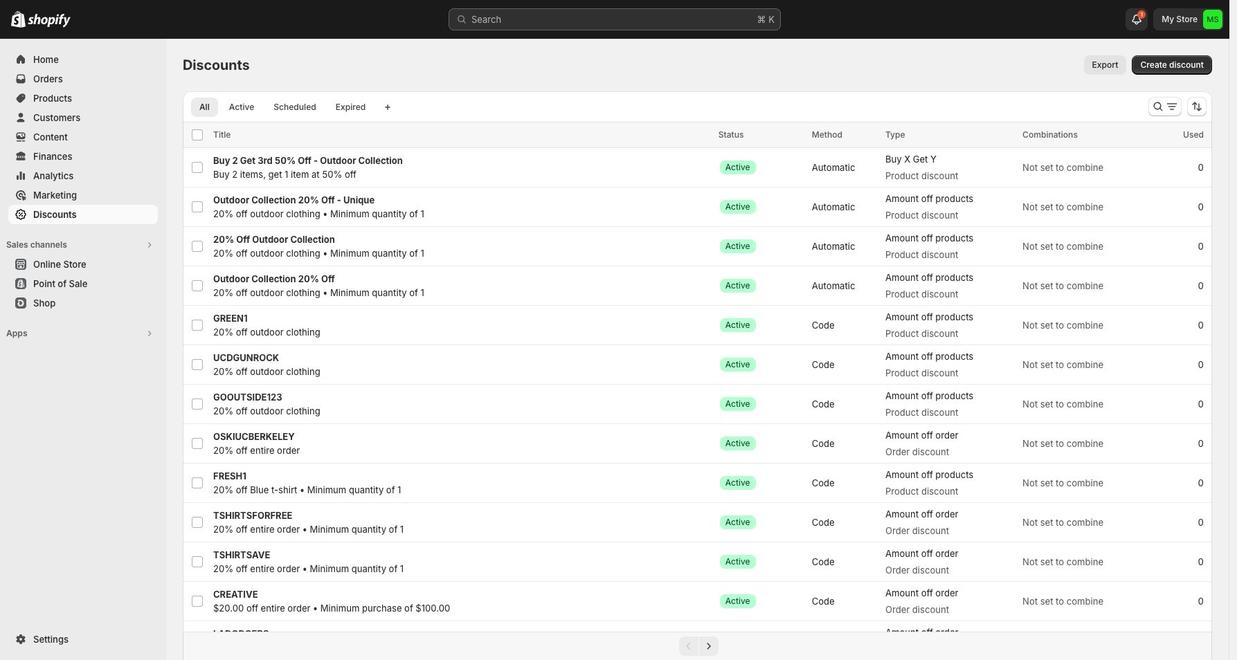 Task type: locate. For each thing, give the bounding box(es) containing it.
shopify image
[[28, 14, 71, 28]]

shopify image
[[11, 11, 26, 28]]

tab list
[[188, 97, 377, 117]]



Task type: vqa. For each thing, say whether or not it's contained in the screenshot.
dialog
no



Task type: describe. For each thing, give the bounding box(es) containing it.
pagination element
[[183, 632, 1213, 661]]

my store image
[[1204, 10, 1223, 29]]



